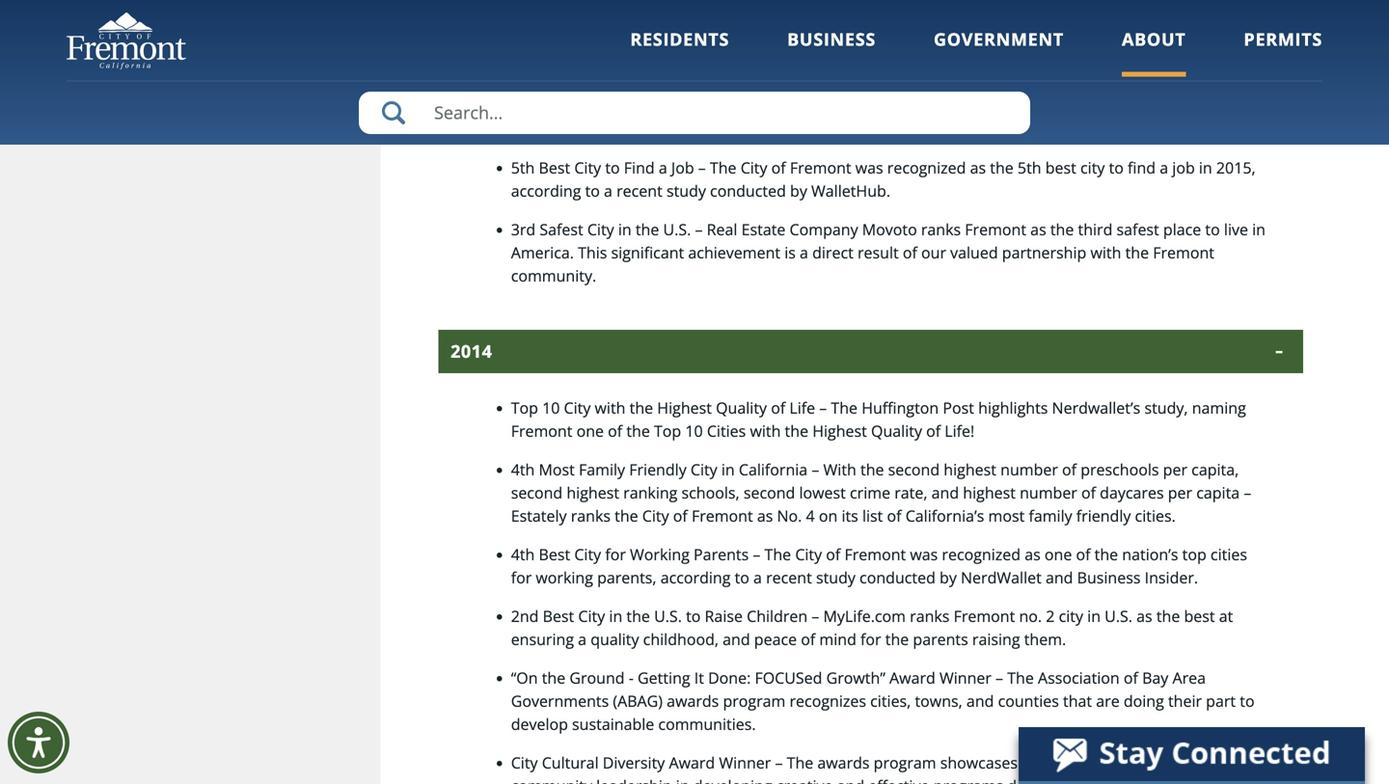 Task type: describe. For each thing, give the bounding box(es) containing it.
0 horizontal spatial top
[[511, 398, 538, 418]]

for up 2nd
[[511, 567, 532, 588]]

of inside 3rd safest city in the u.s. – real estate company movoto ranks fremont as the third safest place to live in america. this significant achievement is a direct result of our valued partnership with the fremont community.
[[903, 242, 918, 263]]

by inside 5th best city to find a job – the city of fremont was recognized as the 5th best city to find a job in 2015, according to a recent study conducted by wallethub.
[[791, 180, 808, 201]]

1
[[540, 95, 549, 116]]

estately
[[511, 506, 567, 526]]

top 10 city with the highest quality of life – the huffington post highlights nerdwallet's study, naming fremont one of the top 10 cities with the highest quality of life!
[[511, 398, 1247, 441]]

rent.com
[[1055, 95, 1123, 116]]

best inside 3rd best city for women in tech – smart asset listed fremont the third-best paying city for women in tech, with a gender pay gap earning ratio of 87% and the only bay area city in the top 15 cities.
[[1024, 34, 1055, 54]]

– inside the 4th best city for working parents – the city of fremont was recognized as one of the nation's top cities for working parents, according to a recent study conducted by nerdwallet and business insider.
[[753, 544, 761, 565]]

for up 15
[[1139, 34, 1160, 54]]

showcases
[[941, 753, 1018, 773]]

ranks for childhood,
[[910, 606, 950, 627]]

them.
[[1025, 629, 1067, 650]]

city up working
[[575, 544, 601, 565]]

conducted inside the 4th best city for working parents – the city of fremont was recognized as one of the nation's top cities for working parents, according to a recent study conducted by nerdwallet and business insider.
[[860, 567, 936, 588]]

according inside the 4th best city for working parents – the city of fremont was recognized as one of the nation's top cities for working parents, according to a recent study conducted by nerdwallet and business insider.
[[661, 567, 731, 588]]

at
[[1220, 606, 1234, 627]]

huffington inside top 10 city with the highest quality of life – the huffington post highlights nerdwallet's study, naming fremont one of the top 10 cities with the highest quality of life!
[[862, 398, 939, 418]]

city inside the city cultural diversity award winner – the awards program showcases nlc member cities, honoring their community leadership in developing creative and effective programs designed to improve and promot
[[511, 753, 538, 773]]

of down ranking at the left bottom of the page
[[673, 506, 688, 526]]

as inside 4th most family friendly city in california – with the second highest number of preschools per capita, second highest ranking schools, second lowest crime rate, and highest number of daycares per capita – estately ranks the city of fremont as no. 4 on its list of california's most family friendly cities.
[[758, 506, 773, 526]]

friendly
[[1077, 506, 1132, 526]]

and down honoring on the right
[[1160, 776, 1187, 785]]

– inside 3rd best city for women in tech – smart asset listed fremont the third-best paying city for women in tech, with a gender pay gap earning ratio of 87% and the only bay area city in the top 15 cities.
[[746, 34, 754, 54]]

no.
[[1020, 606, 1042, 627]]

– inside 2nd best city in the u.s. to raise children – mylife.com ranks fremont no. 2 city in u.s. as the best at ensuring a quality childhood, and peace of mind for the parents raising them.
[[812, 606, 820, 627]]

-
[[629, 668, 634, 689]]

0 vertical spatial number
[[1001, 459, 1059, 480]]

asset
[[805, 34, 844, 54]]

city down 4
[[796, 544, 822, 565]]

87%
[[828, 57, 858, 78]]

place
[[1164, 219, 1202, 240]]

award inside "on the ground - getting it done: focused growth" award winner – the association of bay area governments (abag) awards program recognizes cities, towns, and counties that are doing their part to develop sustainable communities.
[[890, 668, 936, 689]]

city inside top 10 city with the highest quality of life – the huffington post highlights nerdwallet's study, naming fremont one of the top 10 cities with the highest quality of life!
[[564, 398, 591, 418]]

result
[[858, 242, 899, 263]]

program inside the city cultural diversity award winner – the awards program showcases nlc member cities, honoring their community leadership in developing creative and effective programs designed to improve and promot
[[874, 753, 937, 773]]

the inside the city cultural diversity award winner – the awards program showcases nlc member cities, honoring their community leadership in developing creative and effective programs designed to improve and promot
[[787, 753, 814, 773]]

"on
[[511, 668, 538, 689]]

Search text field
[[359, 92, 1031, 134]]

most
[[539, 459, 575, 480]]

gap
[[682, 57, 709, 78]]

in up quality
[[609, 606, 623, 627]]

a up this at left top
[[604, 180, 613, 201]]

of up family
[[1063, 459, 1077, 480]]

0 horizontal spatial highest
[[658, 398, 712, 418]]

of inside "on the ground - getting it done: focused growth" award winner – the association of bay area governments (abag) awards program recognizes cities, towns, and counties that are doing their part to develop sustainable communities.
[[1124, 668, 1139, 689]]

childhood,
[[643, 629, 719, 650]]

only
[[921, 57, 952, 78]]

0 vertical spatial live
[[638, 95, 667, 116]]

with
[[824, 459, 857, 480]]

nation's
[[1123, 544, 1179, 565]]

valued
[[951, 242, 999, 263]]

– inside top 10 city with the highest quality of life – the huffington post highlights nerdwallet's study, naming fremont one of the top 10 cities with the highest quality of life!
[[820, 398, 827, 418]]

program inside "on the ground - getting it done: focused growth" award winner – the association of bay area governments (abag) awards program recognizes cities, towns, and counties that are doing their part to develop sustainable communities.
[[723, 691, 786, 712]]

was inside the 4th best city for working parents – the city of fremont was recognized as one of the nation's top cities for working parents, according to a recent study conducted by nerdwallet and business insider.
[[911, 544, 938, 565]]

– inside "on the ground - getting it done: focused growth" award winner – the association of bay area governments (abag) awards program recognizes cities, towns, and counties that are doing their part to develop sustainable communities.
[[996, 668, 1004, 689]]

movoto
[[863, 219, 918, 240]]

for up gender
[[606, 34, 627, 54]]

raise
[[705, 606, 743, 627]]

third
[[1079, 219, 1113, 240]]

wallethub.
[[812, 180, 891, 201]]

in up significant
[[619, 219, 632, 240]]

fremont up valued
[[965, 219, 1027, 240]]

– inside the city cultural diversity award winner – the awards program showcases nlc member cities, honoring their community leadership in developing creative and effective programs designed to improve and promot
[[775, 753, 783, 773]]

effective
[[869, 776, 930, 785]]

fremont inside 4th most family friendly city in california – with the second highest number of preschools per capita, second highest ranking schools, second lowest crime rate, and highest number of daycares per capita – estately ranks the city of fremont as no. 4 on its list of california's most family friendly cities.
[[692, 506, 753, 526]]

bay inside 3rd best city for women in tech – smart asset listed fremont the third-best paying city for women in tech, with a gender pay gap earning ratio of 87% and the only bay area city in the top 15 cities.
[[956, 57, 982, 78]]

in
[[802, 119, 816, 139]]

city down #1
[[575, 157, 601, 178]]

city inside 5th best city to find a job – the city of fremont was recognized as the 5th best city to find a job in 2015, according to a recent study conducted by wallethub.
[[1081, 157, 1106, 178]]

counties
[[999, 691, 1060, 712]]

cities. inside 3rd best city for women in tech – smart asset listed fremont the third-best paying city for women in tech, with a gender pay gap earning ratio of 87% and the only bay area city in the top 15 cities.
[[1147, 57, 1188, 78]]

recognized inside 5th best city to find a job – the city of fremont was recognized as the 5th best city to find a job in 2015, according to a recent study conducted by wallethub.
[[888, 157, 967, 178]]

city up schools,
[[691, 459, 718, 480]]

its
[[842, 506, 859, 526]]

– inside 5th best city to find a job – the city of fremont was recognized as the 5th best city to find a job in 2015, according to a recent study conducted by wallethub.
[[699, 157, 706, 178]]

a left the 'job' on the top left of the page
[[659, 157, 668, 178]]

of right list
[[888, 506, 902, 526]]

leadership
[[597, 776, 672, 785]]

children
[[747, 606, 808, 627]]

– inside 3rd safest city in the u.s. – real estate company movoto ranks fremont as the third safest place to live in america. this significant achievement is a direct result of our valued partnership with the fremont community.
[[695, 219, 703, 240]]

schools,
[[682, 482, 740, 503]]

as inside the 4th best city for working parents – the city of fremont was recognized as one of the nation's top cities for working parents, according to a recent study conducted by nerdwallet and business insider.
[[1025, 544, 1041, 565]]

family
[[1029, 506, 1073, 526]]

earning
[[713, 57, 768, 78]]

– up the 'lowest'
[[812, 459, 820, 480]]

best for working
[[539, 544, 571, 565]]

that
[[1064, 691, 1093, 712]]

in right 'live'
[[1253, 219, 1266, 240]]

the inside 5th best city to find a job – the city of fremont was recognized as the 5th best city to find a job in 2015, according to a recent study conducted by wallethub.
[[710, 157, 737, 178]]

study inside 5th best city to find a job – the city of fremont was recognized as the 5th best city to find a job in 2015, according to a recent study conducted by wallethub.
[[667, 180, 706, 201]]

to inside 2nd best city in the u.s. to raise children – mylife.com ranks fremont no. 2 city in u.s. as the best at ensuring a quality childhood, and peace of mind for the parents raising them.
[[686, 606, 701, 627]]

permits
[[1245, 28, 1323, 51]]

improve
[[1096, 776, 1156, 785]]

city down the to
[[741, 157, 768, 178]]

no. 1 best city to live in for empty nesters – the huffington post highlights rent.com list, naming fremont #1 in the 10 best cities to live in for empty nesters.
[[511, 95, 1210, 139]]

post inside no. 1 best city to live in for empty nesters – the huffington post highlights rent.com list, naming fremont #1 in the 10 best cities to live in for empty nesters.
[[946, 95, 977, 116]]

"on the ground - getting it done: focused growth" award winner – the association of bay area governments (abag) awards program recognizes cities, towns, and counties that are doing their part to develop sustainable communities.
[[511, 668, 1255, 735]]

– right capita
[[1244, 482, 1252, 503]]

with up family on the bottom
[[595, 398, 626, 418]]

governments
[[511, 691, 609, 712]]

in right #1
[[600, 119, 613, 139]]

on
[[819, 506, 838, 526]]

1 5th from the left
[[511, 157, 535, 178]]

residents link
[[631, 28, 730, 77]]

huffington inside no. 1 best city to live in for empty nesters – the huffington post highlights rent.com list, naming fremont #1 in the 10 best cities to live in for empty nesters.
[[864, 95, 942, 116]]

for up parents,
[[605, 544, 626, 565]]

getting
[[638, 668, 691, 689]]

and inside 2nd best city in the u.s. to raise children – mylife.com ranks fremont no. 2 city in u.s. as the best at ensuring a quality childhood, and peace of mind for the parents raising them.
[[723, 629, 751, 650]]

in inside 5th best city to find a job – the city of fremont was recognized as the 5th best city to find a job in 2015, according to a recent study conducted by wallethub.
[[1200, 157, 1213, 178]]

0 vertical spatial business
[[788, 28, 876, 51]]

conducted inside 5th best city to find a job – the city of fremont was recognized as the 5th best city to find a job in 2015, according to a recent study conducted by wallethub.
[[710, 180, 787, 201]]

10 for with
[[686, 421, 703, 441]]

best up the 'job' on the top left of the page
[[669, 119, 701, 139]]

creative
[[777, 776, 833, 785]]

of left life
[[771, 398, 786, 418]]

towns,
[[915, 691, 963, 712]]

list,
[[1127, 95, 1152, 116]]

job
[[1173, 157, 1196, 178]]

2nd best city in the u.s. to raise children – mylife.com ranks fremont no. 2 city in u.s. as the best at ensuring a quality childhood, and peace of mind for the parents raising them.
[[511, 606, 1234, 650]]

is
[[785, 242, 796, 263]]

a left job
[[1160, 157, 1169, 178]]

of down on
[[826, 544, 841, 565]]

list
[[863, 506, 883, 526]]

significant
[[611, 242, 685, 263]]

#1
[[577, 119, 596, 139]]

as inside 2nd best city in the u.s. to raise children – mylife.com ranks fremont no. 2 city in u.s. as the best at ensuring a quality childhood, and peace of mind for the parents raising them.
[[1137, 606, 1153, 627]]

residents
[[631, 28, 730, 51]]

life
[[790, 398, 816, 418]]

1 horizontal spatial quality
[[872, 421, 923, 441]]

women
[[631, 34, 687, 54]]

city inside 3rd safest city in the u.s. – real estate company movoto ranks fremont as the third safest place to live in america. this significant achievement is a direct result of our valued partnership with the fremont community.
[[588, 219, 615, 240]]

capita,
[[1192, 459, 1240, 480]]

for inside 2nd best city in the u.s. to raise children – mylife.com ranks fremont no. 2 city in u.s. as the best at ensuring a quality childhood, and peace of mind for the parents raising them.
[[861, 629, 882, 650]]

4th for 4th most family friendly city in california – with the second highest number of preschools per capita, second highest ranking schools, second lowest crime rate, and highest number of daycares per capita – estately ranks the city of fremont as no. 4 on its list of california's most family friendly cities.
[[511, 459, 535, 480]]

most
[[989, 506, 1025, 526]]

as inside 5th best city to find a job – the city of fremont was recognized as the 5th best city to find a job in 2015, according to a recent study conducted by wallethub.
[[971, 157, 987, 178]]

done:
[[708, 668, 751, 689]]

recognized inside the 4th best city for working parents – the city of fremont was recognized as one of the nation's top cities for working parents, according to a recent study conducted by nerdwallet and business insider.
[[942, 544, 1021, 565]]

partnership
[[1003, 242, 1087, 263]]

bay inside "on the ground - getting it done: focused growth" award winner – the association of bay area governments (abag) awards program recognizes cities, towns, and counties that are doing their part to develop sustainable communities.
[[1143, 668, 1169, 689]]

cities
[[1211, 544, 1248, 565]]

with up "california"
[[750, 421, 781, 441]]

highest up most
[[964, 482, 1016, 503]]

and inside the 4th best city for working parents – the city of fremont was recognized as one of the nation's top cities for working parents, according to a recent study conducted by nerdwallet and business insider.
[[1046, 567, 1074, 588]]

0 horizontal spatial quality
[[716, 398, 767, 418]]

highest down family on the bottom
[[567, 482, 620, 503]]

of left 'life!'
[[927, 421, 941, 441]]

naming inside top 10 city with the highest quality of life – the huffington post highlights nerdwallet's study, naming fremont one of the top 10 cities with the highest quality of life!
[[1193, 398, 1247, 418]]

community.
[[511, 265, 597, 286]]

4
[[806, 506, 815, 526]]

one inside top 10 city with the highest quality of life – the huffington post highlights nerdwallet's study, naming fremont one of the top 10 cities with the highest quality of life!
[[577, 421, 604, 441]]

capita
[[1197, 482, 1240, 503]]

growth"
[[827, 668, 886, 689]]

1 horizontal spatial highest
[[813, 421, 868, 441]]

parents
[[694, 544, 749, 565]]

fremont down place
[[1154, 242, 1215, 263]]

city up 15
[[1110, 34, 1135, 54]]

cities, inside the city cultural diversity award winner – the awards program showcases nlc member cities, honoring their community leadership in developing creative and effective programs designed to improve and promot
[[1121, 753, 1162, 773]]

to inside "on the ground - getting it done: focused growth" award winner – the association of bay area governments (abag) awards program recognizes cities, towns, and counties that are doing their part to develop sustainable communities.
[[1240, 691, 1255, 712]]

cultural
[[542, 753, 599, 773]]

city down the "third-"
[[1023, 57, 1048, 78]]

3rd for 3rd safest city in the u.s. – real estate company movoto ranks fremont as the third safest place to live in america. this significant achievement is a direct result of our valued partnership with the fremont community.
[[511, 219, 536, 240]]

naming inside no. 1 best city to live in for empty nesters – the huffington post highlights rent.com list, naming fremont #1 in the 10 best cities to live in for empty nesters.
[[1156, 95, 1210, 116]]

best right 1
[[553, 95, 585, 116]]

business link
[[788, 28, 876, 77]]

and right creative
[[837, 776, 865, 785]]

of up friendly
[[1082, 482, 1096, 503]]

ground
[[570, 668, 625, 689]]

city inside 2nd best city in the u.s. to raise children – mylife.com ranks fremont no. 2 city in u.s. as the best at ensuring a quality childhood, and peace of mind for the parents raising them.
[[1059, 606, 1084, 627]]

to inside no. 1 best city to live in for empty nesters – the huffington post highlights rent.com list, naming fremont #1 in the 10 best cities to live in for empty nesters.
[[619, 95, 634, 116]]

focused
[[755, 668, 823, 689]]

recent inside the 4th best city for working parents – the city of fremont was recognized as one of the nation's top cities for working parents, according to a recent study conducted by nerdwallet and business insider.
[[766, 567, 812, 588]]

life!
[[945, 421, 975, 441]]

in right women
[[1221, 34, 1235, 54]]

are
[[1097, 691, 1120, 712]]

1 vertical spatial number
[[1020, 482, 1078, 503]]

america.
[[511, 242, 574, 263]]

of up family on the bottom
[[608, 421, 623, 441]]

in inside 4th most family friendly city in california – with the second highest number of preschools per capita, second highest ranking schools, second lowest crime rate, and highest number of daycares per capita – estately ranks the city of fremont as no. 4 on its list of california's most family friendly cities.
[[722, 459, 735, 480]]

of down friendly
[[1077, 544, 1091, 565]]

highest down 'life!'
[[944, 459, 997, 480]]

city inside 2nd best city in the u.s. to raise children – mylife.com ranks fremont no. 2 city in u.s. as the best at ensuring a quality childhood, and peace of mind for the parents raising them.
[[579, 606, 605, 627]]

the inside "on the ground - getting it done: focused growth" award winner – the association of bay area governments (abag) awards program recognizes cities, towns, and counties that are doing their part to develop sustainable communities.
[[542, 668, 566, 689]]

city inside no. 1 best city to live in for empty nesters – the huffington post highlights rent.com list, naming fremont #1 in the 10 best cities to live in for empty nesters.
[[589, 95, 615, 116]]

in right 2
[[1088, 606, 1101, 627]]

2 5th from the left
[[1018, 157, 1042, 178]]

city cultural diversity award winner – the awards program showcases nlc member cities, honoring their community leadership in developing creative and effective programs designed to improve and promot
[[511, 753, 1270, 785]]

cities inside no. 1 best city to live in for empty nesters – the huffington post highlights rent.com list, naming fremont #1 in the 10 best cities to live in for empty nesters.
[[705, 119, 744, 139]]

nerdwallet
[[961, 567, 1042, 588]]

awards inside "on the ground - getting it done: focused growth" award winner – the association of bay area governments (abag) awards program recognizes cities, towns, and counties that are doing their part to develop sustainable communities.
[[667, 691, 719, 712]]

the up for at the right top of page
[[834, 95, 860, 116]]

1 vertical spatial per
[[1169, 482, 1193, 503]]

mind
[[820, 629, 857, 650]]

winner inside the city cultural diversity award winner – the awards program showcases nlc member cities, honoring their community leadership in developing creative and effective programs designed to improve and promot
[[719, 753, 771, 773]]

– inside no. 1 best city to live in for empty nesters – the huffington post highlights rent.com list, naming fremont #1 in the 10 best cities to live in for empty nesters.
[[822, 95, 830, 116]]

0 vertical spatial empty
[[713, 95, 758, 116]]



Task type: locate. For each thing, give the bounding box(es) containing it.
recent down find
[[617, 180, 663, 201]]

naming right list,
[[1156, 95, 1210, 116]]

safest
[[540, 219, 584, 240]]

city left find
[[1081, 157, 1106, 178]]

job
[[672, 157, 695, 178]]

estate
[[742, 219, 786, 240]]

10 for city
[[648, 119, 665, 139]]

designed
[[1008, 776, 1073, 785]]

the inside 5th best city to find a job – the city of fremont was recognized as the 5th best city to find a job in 2015, according to a recent study conducted by wallethub.
[[991, 157, 1014, 178]]

in right job
[[1200, 157, 1213, 178]]

study inside the 4th best city for working parents – the city of fremont was recognized as one of the nation's top cities for working parents, according to a recent study conducted by nerdwallet and business insider.
[[816, 567, 856, 588]]

1 horizontal spatial no.
[[777, 506, 802, 526]]

10 up find
[[648, 119, 665, 139]]

1 horizontal spatial by
[[940, 567, 957, 588]]

by up company
[[791, 180, 808, 201]]

study,
[[1145, 398, 1189, 418]]

business
[[788, 28, 876, 51], [1078, 567, 1141, 588]]

– left real
[[695, 219, 703, 240]]

for down mylife.com at the right bottom of the page
[[861, 629, 882, 650]]

nlc
[[1022, 753, 1052, 773]]

– up counties
[[996, 668, 1004, 689]]

1 horizontal spatial live
[[770, 119, 798, 139]]

highest up with
[[813, 421, 868, 441]]

3rd inside 3rd safest city in the u.s. – real estate company movoto ranks fremont as the third safest place to live in america. this significant achievement is a direct result of our valued partnership with the fremont community.
[[511, 219, 536, 240]]

in up the gap
[[691, 34, 704, 54]]

per left capita
[[1169, 482, 1193, 503]]

nesters
[[762, 95, 818, 116]]

1 horizontal spatial program
[[874, 753, 937, 773]]

their inside "on the ground - getting it done: focused growth" award winner – the association of bay area governments (abag) awards program recognizes cities, towns, and counties that are doing their part to develop sustainable communities.
[[1169, 691, 1203, 712]]

1 vertical spatial bay
[[1143, 668, 1169, 689]]

1 vertical spatial 3rd
[[511, 219, 536, 240]]

4th most family friendly city in california – with the second highest number of preschools per capita, second highest ranking schools, second lowest crime rate, and highest number of daycares per capita – estately ranks the city of fremont as no. 4 on its list of california's most family friendly cities.
[[511, 459, 1252, 526]]

rate,
[[895, 482, 928, 503]]

2015,
[[1217, 157, 1256, 178]]

best inside 5th best city to find a job – the city of fremont was recognized as the 5th best city to find a job in 2015, according to a recent study conducted by wallethub.
[[539, 157, 571, 178]]

a up children
[[754, 567, 762, 588]]

in down pay
[[671, 95, 684, 116]]

awards inside the city cultural diversity award winner – the awards program showcases nlc member cities, honoring their community leadership in developing creative and effective programs designed to improve and promot
[[818, 753, 870, 773]]

5th up partnership
[[1018, 157, 1042, 178]]

award inside the city cultural diversity award winner – the awards program showcases nlc member cities, honoring their community leadership in developing creative and effective programs designed to improve and promot
[[669, 753, 715, 773]]

developing
[[694, 776, 773, 785]]

a inside the 4th best city for working parents – the city of fremont was recognized as one of the nation's top cities for working parents, according to a recent study conducted by nerdwallet and business insider.
[[754, 567, 762, 588]]

1 horizontal spatial awards
[[818, 753, 870, 773]]

0 vertical spatial cities
[[705, 119, 744, 139]]

cities,
[[871, 691, 911, 712], [1121, 753, 1162, 773]]

for inside no. 1 best city to live in for empty nesters – the huffington post highlights rent.com list, naming fremont #1 in the 10 best cities to live in for empty nesters.
[[688, 95, 709, 116]]

and up california's
[[932, 482, 959, 503]]

0 vertical spatial top
[[511, 398, 538, 418]]

3rd up tech,
[[511, 34, 536, 54]]

city up most
[[564, 398, 591, 418]]

of inside 5th best city to find a job – the city of fremont was recognized as the 5th best city to find a job in 2015, according to a recent study conducted by wallethub.
[[772, 157, 786, 178]]

1 vertical spatial highest
[[813, 421, 868, 441]]

fremont down 1
[[511, 119, 573, 139]]

1 horizontal spatial top
[[654, 421, 682, 441]]

1 vertical spatial cities,
[[1121, 753, 1162, 773]]

our
[[922, 242, 947, 263]]

preschools
[[1081, 459, 1160, 480]]

1 vertical spatial 10
[[543, 398, 560, 418]]

recent up children
[[766, 567, 812, 588]]

10 up the friendly at bottom left
[[686, 421, 703, 441]]

live down nesters
[[770, 119, 798, 139]]

3rd best city for women in tech – smart asset listed fremont the third-best paying city for women in tech, with a gender pay gap earning ratio of 87% and the only bay area city in the top 15 cities.
[[511, 34, 1235, 78]]

the inside "on the ground - getting it done: focused growth" award winner – the association of bay area governments (abag) awards program recognizes cities, towns, and counties that are doing their part to develop sustainable communities.
[[1008, 668, 1034, 689]]

1 horizontal spatial was
[[911, 544, 938, 565]]

1 4th from the top
[[511, 459, 535, 480]]

0 vertical spatial program
[[723, 691, 786, 712]]

to
[[748, 119, 766, 139]]

parents
[[913, 629, 969, 650]]

0 vertical spatial best
[[1024, 34, 1055, 54]]

0 horizontal spatial live
[[638, 95, 667, 116]]

according inside 5th best city to find a job – the city of fremont was recognized as the 5th best city to find a job in 2015, according to a recent study conducted by wallethub.
[[511, 180, 581, 201]]

as
[[971, 157, 987, 178], [1031, 219, 1047, 240], [758, 506, 773, 526], [1025, 544, 1041, 565], [1137, 606, 1153, 627]]

0 vertical spatial post
[[946, 95, 977, 116]]

city down ranking at the left bottom of the page
[[643, 506, 669, 526]]

3rd for 3rd best city for women in tech – smart asset listed fremont the third-best paying city for women in tech, with a gender pay gap earning ratio of 87% and the only bay area city in the top 15 cities.
[[511, 34, 536, 54]]

1 vertical spatial cities
[[707, 421, 746, 441]]

0 horizontal spatial recent
[[617, 180, 663, 201]]

0 horizontal spatial area
[[986, 57, 1019, 78]]

quality
[[716, 398, 767, 418], [872, 421, 923, 441]]

1 vertical spatial business
[[1078, 567, 1141, 588]]

0 horizontal spatial bay
[[956, 57, 982, 78]]

0 vertical spatial highlights
[[981, 95, 1051, 116]]

the inside the 4th best city for working parents – the city of fremont was recognized as one of the nation's top cities for working parents, according to a recent study conducted by nerdwallet and business insider.
[[1095, 544, 1119, 565]]

best for women
[[540, 34, 571, 54]]

to inside the city cultural diversity award winner – the awards program showcases nlc member cities, honoring their community leadership in developing creative and effective programs designed to improve and promot
[[1077, 776, 1092, 785]]

fremont inside top 10 city with the highest quality of life – the huffington post highlights nerdwallet's study, naming fremont one of the top 10 cities with the highest quality of life!
[[511, 421, 573, 441]]

diversity
[[603, 753, 665, 773]]

crime
[[850, 482, 891, 503]]

family
[[579, 459, 626, 480]]

0 horizontal spatial business
[[788, 28, 876, 51]]

0 horizontal spatial conducted
[[710, 180, 787, 201]]

0 horizontal spatial empty
[[713, 95, 758, 116]]

1 horizontal spatial award
[[890, 668, 936, 689]]

0 horizontal spatial program
[[723, 691, 786, 712]]

1 vertical spatial program
[[874, 753, 937, 773]]

california
[[739, 459, 808, 480]]

sustainable
[[572, 714, 655, 735]]

and inside 3rd best city for women in tech – smart asset listed fremont the third-best paying city for women in tech, with a gender pay gap earning ratio of 87% and the only bay area city in the top 15 cities.
[[862, 57, 890, 78]]

huffington up nesters.
[[864, 95, 942, 116]]

business up 87% at the right top of the page
[[788, 28, 876, 51]]

0 vertical spatial study
[[667, 180, 706, 201]]

0 horizontal spatial award
[[669, 753, 715, 773]]

huffington up 'rate,'
[[862, 398, 939, 418]]

1 vertical spatial by
[[940, 567, 957, 588]]

1 vertical spatial best
[[1046, 157, 1077, 178]]

no. left 1
[[511, 95, 536, 116]]

in up schools,
[[722, 459, 735, 480]]

fremont inside no. 1 best city to live in for empty nesters – the huffington post highlights rent.com list, naming fremont #1 in the 10 best cities to live in for empty nesters.
[[511, 119, 573, 139]]

0 vertical spatial 4th
[[511, 459, 535, 480]]

the right the 'job' on the top left of the page
[[710, 157, 737, 178]]

conducted up estate
[[710, 180, 787, 201]]

u.s. for –
[[664, 219, 691, 240]]

1 vertical spatial empty
[[847, 119, 893, 139]]

0 horizontal spatial top
[[1097, 57, 1121, 78]]

awards down the it
[[667, 691, 719, 712]]

gender
[[598, 57, 649, 78]]

paying
[[1059, 34, 1106, 54]]

women
[[1164, 34, 1217, 54]]

ranks inside 3rd safest city in the u.s. – real estate company movoto ranks fremont as the third safest place to live in america. this significant achievement is a direct result of our valued partnership with the fremont community.
[[922, 219, 961, 240]]

1 vertical spatial ranks
[[571, 506, 611, 526]]

according
[[511, 180, 581, 201], [661, 567, 731, 588]]

for
[[820, 119, 843, 139]]

award up towns,
[[890, 668, 936, 689]]

1 horizontal spatial second
[[744, 482, 796, 503]]

safest
[[1117, 219, 1160, 240]]

0 vertical spatial area
[[986, 57, 1019, 78]]

cities, up improve
[[1121, 753, 1162, 773]]

0 horizontal spatial one
[[577, 421, 604, 441]]

a inside 3rd best city for women in tech – smart asset listed fremont the third-best paying city for women in tech, with a gender pay gap earning ratio of 87% and the only bay area city in the top 15 cities.
[[585, 57, 594, 78]]

best inside 5th best city to find a job – the city of fremont was recognized as the 5th best city to find a job in 2015, according to a recent study conducted by wallethub.
[[1046, 157, 1077, 178]]

0 vertical spatial was
[[856, 157, 884, 178]]

0 vertical spatial according
[[511, 180, 581, 201]]

in inside the city cultural diversity award winner – the awards program showcases nlc member cities, honoring their community leadership in developing creative and effective programs designed to improve and promot
[[676, 776, 690, 785]]

1 vertical spatial their
[[1236, 753, 1270, 773]]

top left 15
[[1097, 57, 1121, 78]]

second down "california"
[[744, 482, 796, 503]]

ranks inside 2nd best city in the u.s. to raise children – mylife.com ranks fremont no. 2 city in u.s. as the best at ensuring a quality childhood, and peace of mind for the parents raising them.
[[910, 606, 950, 627]]

0 vertical spatial quality
[[716, 398, 767, 418]]

1 horizontal spatial one
[[1045, 544, 1073, 565]]

2 4th from the top
[[511, 544, 535, 565]]

recognized down nesters.
[[888, 157, 967, 178]]

1 horizontal spatial top
[[1183, 544, 1207, 565]]

business inside the 4th best city for working parents – the city of fremont was recognized as one of the nation's top cities for working parents, according to a recent study conducted by nerdwallet and business insider.
[[1078, 567, 1141, 588]]

1 vertical spatial naming
[[1193, 398, 1247, 418]]

was down california's
[[911, 544, 938, 565]]

area inside 3rd best city for women in tech – smart asset listed fremont the third-best paying city for women in tech, with a gender pay gap earning ratio of 87% and the only bay area city in the top 15 cities.
[[986, 57, 1019, 78]]

as inside 3rd safest city in the u.s. – real estate company movoto ranks fremont as the third safest place to live in america. this significant achievement is a direct result of our valued partnership with the fremont community.
[[1031, 219, 1047, 240]]

area up stay connected image
[[1173, 668, 1206, 689]]

cities, inside "on the ground - getting it done: focused growth" award winner – the association of bay area governments (abag) awards program recognizes cities, towns, and counties that are doing their part to develop sustainable communities.
[[871, 691, 911, 712]]

this
[[578, 242, 607, 263]]

1 horizontal spatial empty
[[847, 119, 893, 139]]

develop
[[511, 714, 568, 735]]

pay
[[653, 57, 678, 78]]

0 horizontal spatial 10
[[543, 398, 560, 418]]

member
[[1056, 753, 1117, 773]]

stay connected image
[[1019, 728, 1364, 782]]

1 horizontal spatial recent
[[766, 567, 812, 588]]

fremont inside 5th best city to find a job – the city of fremont was recognized as the 5th best city to find a job in 2015, according to a recent study conducted by wallethub.
[[790, 157, 852, 178]]

best for find
[[539, 157, 571, 178]]

0 horizontal spatial according
[[511, 180, 581, 201]]

of inside 3rd best city for women in tech – smart asset listed fremont the third-best paying city for women in tech, with a gender pay gap earning ratio of 87% and the only bay area city in the top 15 cities.
[[809, 57, 824, 78]]

of left mind at the right of page
[[801, 629, 816, 650]]

recognized up nerdwallet on the right of the page
[[942, 544, 1021, 565]]

0 vertical spatial ranks
[[922, 219, 961, 240]]

best for the
[[543, 606, 575, 627]]

cities
[[705, 119, 744, 139], [707, 421, 746, 441]]

a
[[585, 57, 594, 78], [659, 157, 668, 178], [1160, 157, 1169, 178], [604, 180, 613, 201], [800, 242, 809, 263], [754, 567, 762, 588], [578, 629, 587, 650]]

winner up towns,
[[940, 668, 992, 689]]

ranks
[[922, 219, 961, 240], [571, 506, 611, 526], [910, 606, 950, 627]]

top up "insider."
[[1183, 544, 1207, 565]]

fremont down list
[[845, 544, 906, 565]]

u.s. for to
[[654, 606, 682, 627]]

4th for 4th best city for working parents – the city of fremont was recognized as one of the nation's top cities for working parents, according to a recent study conducted by nerdwallet and business insider.
[[511, 544, 535, 565]]

programs
[[934, 776, 1004, 785]]

by inside the 4th best city for working parents – the city of fremont was recognized as one of the nation's top cities for working parents, according to a recent study conducted by nerdwallet and business insider.
[[940, 567, 957, 588]]

1 vertical spatial 4th
[[511, 544, 535, 565]]

recognized
[[888, 157, 967, 178], [942, 544, 1021, 565]]

0 vertical spatial top
[[1097, 57, 1121, 78]]

according up safest
[[511, 180, 581, 201]]

the inside top 10 city with the highest quality of life – the huffington post highlights nerdwallet's study, naming fremont one of the top 10 cities with the highest quality of life!
[[831, 398, 858, 418]]

recognizes
[[790, 691, 867, 712]]

second up estately
[[511, 482, 563, 503]]

live down pay
[[638, 95, 667, 116]]

listed
[[848, 34, 887, 54]]

cities. down 'daycares'
[[1136, 506, 1176, 526]]

california's
[[906, 506, 985, 526]]

by
[[791, 180, 808, 201], [940, 567, 957, 588]]

2 horizontal spatial second
[[889, 459, 940, 480]]

direct
[[813, 242, 854, 263]]

city up gender
[[575, 34, 602, 54]]

1 horizontal spatial 5th
[[1018, 157, 1042, 178]]

quality left life
[[716, 398, 767, 418]]

find
[[1128, 157, 1156, 178]]

1 vertical spatial award
[[669, 753, 715, 773]]

fremont
[[891, 34, 952, 54], [511, 119, 573, 139], [790, 157, 852, 178], [965, 219, 1027, 240], [1154, 242, 1215, 263], [511, 421, 573, 441], [692, 506, 753, 526], [845, 544, 906, 565], [954, 606, 1016, 627]]

best inside 2nd best city in the u.s. to raise children – mylife.com ranks fremont no. 2 city in u.s. as the best at ensuring a quality childhood, and peace of mind for the parents raising them.
[[1185, 606, 1216, 627]]

a inside 2nd best city in the u.s. to raise children – mylife.com ranks fremont no. 2 city in u.s. as the best at ensuring a quality childhood, and peace of mind for the parents raising them.
[[578, 629, 587, 650]]

highlights inside top 10 city with the highest quality of life – the huffington post highlights nerdwallet's study, naming fremont one of the top 10 cities with the highest quality of life!
[[979, 398, 1049, 418]]

fremont inside 3rd best city for women in tech – smart asset listed fremont the third-best paying city for women in tech, with a gender pay gap earning ratio of 87% and the only bay area city in the top 15 cities.
[[891, 34, 952, 54]]

in down paying
[[1052, 57, 1065, 78]]

– up for at the right top of page
[[822, 95, 830, 116]]

0 vertical spatial one
[[577, 421, 604, 441]]

to
[[619, 95, 634, 116], [605, 157, 620, 178], [1110, 157, 1124, 178], [585, 180, 600, 201], [1206, 219, 1221, 240], [735, 567, 750, 588], [686, 606, 701, 627], [1240, 691, 1255, 712], [1077, 776, 1092, 785]]

15
[[1125, 57, 1143, 78]]

of down asset
[[809, 57, 824, 78]]

city up this at left top
[[588, 219, 615, 240]]

the inside the 4th best city for working parents – the city of fremont was recognized as one of the nation's top cities for working parents, according to a recent study conducted by nerdwallet and business insider.
[[765, 544, 792, 565]]

10 up most
[[543, 398, 560, 418]]

cities, down growth"
[[871, 691, 911, 712]]

1 vertical spatial conducted
[[860, 567, 936, 588]]

ranks up the our
[[922, 219, 961, 240]]

top inside 3rd best city for women in tech – smart asset listed fremont the third-best paying city for women in tech, with a gender pay gap earning ratio of 87% and the only bay area city in the top 15 cities.
[[1097, 57, 1121, 78]]

and inside "on the ground - getting it done: focused growth" award winner – the association of bay area governments (abag) awards program recognizes cities, towns, and counties that are doing their part to develop sustainable communities.
[[967, 691, 995, 712]]

was inside 5th best city to find a job – the city of fremont was recognized as the 5th best city to find a job in 2015, according to a recent study conducted by wallethub.
[[856, 157, 884, 178]]

with inside 3rd safest city in the u.s. – real estate company movoto ranks fremont as the third safest place to live in america. this significant achievement is a direct result of our valued partnership with the fremont community.
[[1091, 242, 1122, 263]]

the
[[956, 34, 980, 54], [894, 57, 917, 78], [1069, 57, 1093, 78], [991, 157, 1014, 178], [636, 219, 660, 240], [1051, 219, 1075, 240], [1126, 242, 1150, 263], [630, 398, 654, 418], [627, 421, 650, 441], [785, 421, 809, 441], [861, 459, 885, 480], [615, 506, 639, 526], [1095, 544, 1119, 565], [627, 606, 650, 627], [1157, 606, 1181, 627], [886, 629, 909, 650], [542, 668, 566, 689]]

1 horizontal spatial study
[[816, 567, 856, 588]]

cities inside top 10 city with the highest quality of life – the huffington post highlights nerdwallet's study, naming fremont one of the top 10 cities with the highest quality of life!
[[707, 421, 746, 441]]

and
[[862, 57, 890, 78], [932, 482, 959, 503], [1046, 567, 1074, 588], [723, 629, 751, 650], [967, 691, 995, 712], [837, 776, 865, 785], [1160, 776, 1187, 785]]

empty up the to
[[713, 95, 758, 116]]

one up family on the bottom
[[577, 421, 604, 441]]

one down family
[[1045, 544, 1073, 565]]

city inside 3rd best city for women in tech – smart asset listed fremont the third-best paying city for women in tech, with a gender pay gap earning ratio of 87% and the only bay area city in the top 15 cities.
[[575, 34, 602, 54]]

the up counties
[[1008, 668, 1034, 689]]

community
[[511, 776, 593, 785]]

1 horizontal spatial their
[[1236, 753, 1270, 773]]

one inside the 4th best city for working parents – the city of fremont was recognized as one of the nation's top cities for working parents, according to a recent study conducted by nerdwallet and business insider.
[[1045, 544, 1073, 565]]

1 horizontal spatial conducted
[[860, 567, 936, 588]]

1 vertical spatial one
[[1045, 544, 1073, 565]]

real
[[707, 219, 738, 240]]

4th
[[511, 459, 535, 480], [511, 544, 535, 565]]

1 vertical spatial top
[[1183, 544, 1207, 565]]

0 vertical spatial 3rd
[[511, 34, 536, 54]]

a inside 3rd safest city in the u.s. – real estate company movoto ranks fremont as the third safest place to live in america. this significant achievement is a direct result of our valued partnership with the fremont community.
[[800, 242, 809, 263]]

0 vertical spatial awards
[[667, 691, 719, 712]]

top
[[511, 398, 538, 418], [654, 421, 682, 441]]

as down "insider."
[[1137, 606, 1153, 627]]

4th down estately
[[511, 544, 535, 565]]

3rd safest city in the u.s. – real estate company movoto ranks fremont as the third safest place to live in america. this significant achievement is a direct result of our valued partnership with the fremont community.
[[511, 219, 1266, 286]]

recent inside 5th best city to find a job – the city of fremont was recognized as the 5th best city to find a job in 2015, according to a recent study conducted by wallethub.
[[617, 180, 663, 201]]

raising
[[973, 629, 1021, 650]]

0 vertical spatial conducted
[[710, 180, 787, 201]]

and inside 4th most family friendly city in california – with the second highest number of preschools per capita, second highest ranking schools, second lowest crime rate, and highest number of daycares per capita – estately ranks the city of fremont as no. 4 on its list of california's most family friendly cities.
[[932, 482, 959, 503]]

their inside the city cultural diversity award winner – the awards program showcases nlc member cities, honoring their community leadership in developing creative and effective programs designed to improve and promot
[[1236, 753, 1270, 773]]

– right tech
[[746, 34, 754, 54]]

0 vertical spatial award
[[890, 668, 936, 689]]

no. inside 4th most family friendly city in california – with the second highest number of preschools per capita, second highest ranking schools, second lowest crime rate, and highest number of daycares per capita – estately ranks the city of fremont as no. 4 on its list of california's most family friendly cities.
[[777, 506, 802, 526]]

of inside 2nd best city in the u.s. to raise children – mylife.com ranks fremont no. 2 city in u.s. as the best at ensuring a quality childhood, and peace of mind for the parents raising them.
[[801, 629, 816, 650]]

1 vertical spatial was
[[911, 544, 938, 565]]

communities.
[[659, 714, 756, 735]]

1 3rd from the top
[[511, 34, 536, 54]]

bay up doing
[[1143, 668, 1169, 689]]

lowest
[[800, 482, 846, 503]]

area down the "third-"
[[986, 57, 1019, 78]]

best up ensuring
[[543, 606, 575, 627]]

2 3rd from the top
[[511, 219, 536, 240]]

parents,
[[598, 567, 657, 588]]

live
[[638, 95, 667, 116], [770, 119, 798, 139]]

top inside the 4th best city for working parents – the city of fremont was recognized as one of the nation's top cities for working parents, according to a recent study conducted by nerdwallet and business insider.
[[1183, 544, 1207, 565]]

best up working
[[539, 544, 571, 565]]

0 vertical spatial bay
[[956, 57, 982, 78]]

a right is
[[800, 242, 809, 263]]

0 vertical spatial their
[[1169, 691, 1203, 712]]

best up tech,
[[540, 34, 571, 54]]

to inside the 4th best city for working parents – the city of fremont was recognized as one of the nation's top cities for working parents, according to a recent study conducted by nerdwallet and business insider.
[[735, 567, 750, 588]]

about link
[[1122, 28, 1187, 77]]

company
[[790, 219, 859, 240]]

per left the 'capita,'
[[1164, 459, 1188, 480]]

highest
[[658, 398, 712, 418], [813, 421, 868, 441]]

tech,
[[511, 57, 546, 78]]

and up 2
[[1046, 567, 1074, 588]]

city up quality
[[579, 606, 605, 627]]

with inside 3rd best city for women in tech – smart asset listed fremont the third-best paying city for women in tech, with a gender pay gap earning ratio of 87% and the only bay area city in the top 15 cities.
[[550, 57, 581, 78]]

honoring
[[1166, 753, 1232, 773]]

the up find
[[617, 119, 644, 139]]

no. inside no. 1 best city to live in for empty nesters – the huffington post highlights rent.com list, naming fremont #1 in the 10 best cities to live in for empty nesters.
[[511, 95, 536, 116]]

ranks for is
[[922, 219, 961, 240]]

2 vertical spatial ranks
[[910, 606, 950, 627]]

1 vertical spatial area
[[1173, 668, 1206, 689]]

1 vertical spatial huffington
[[862, 398, 939, 418]]

as up partnership
[[1031, 219, 1047, 240]]

cities left the to
[[705, 119, 744, 139]]

0 horizontal spatial their
[[1169, 691, 1203, 712]]

1 vertical spatial according
[[661, 567, 731, 588]]

nerdwallet's
[[1053, 398, 1141, 418]]

0 horizontal spatial 5th
[[511, 157, 535, 178]]

about
[[1122, 28, 1187, 51]]

0 vertical spatial by
[[791, 180, 808, 201]]

highlights inside no. 1 best city to live in for empty nesters – the huffington post highlights rent.com list, naming fremont #1 in the 10 best cities to live in for empty nesters.
[[981, 95, 1051, 116]]

highest up the friendly at bottom left
[[658, 398, 712, 418]]

ensuring
[[511, 629, 574, 650]]

fremont inside 2nd best city in the u.s. to raise children – mylife.com ranks fremont no. 2 city in u.s. as the best at ensuring a quality childhood, and peace of mind for the parents raising them.
[[954, 606, 1016, 627]]

study
[[667, 180, 706, 201], [816, 567, 856, 588]]

0 horizontal spatial by
[[791, 180, 808, 201]]

1 vertical spatial top
[[654, 421, 682, 441]]

winner inside "on the ground - getting it done: focused growth" award winner – the association of bay area governments (abag) awards program recognizes cities, towns, and counties that are doing their part to develop sustainable communities.
[[940, 668, 992, 689]]

permits link
[[1245, 28, 1323, 77]]

quality
[[591, 629, 639, 650]]

cities. inside 4th most family friendly city in california – with the second highest number of preschools per capita, second highest ranking schools, second lowest crime rate, and highest number of daycares per capita – estately ranks the city of fremont as no. 4 on its list of california's most family friendly cities.
[[1136, 506, 1176, 526]]

u.s. right 2
[[1105, 606, 1133, 627]]

awards
[[667, 691, 719, 712], [818, 753, 870, 773]]

quality left 'life!'
[[872, 421, 923, 441]]

0 horizontal spatial cities,
[[871, 691, 911, 712]]

1 horizontal spatial bay
[[1143, 668, 1169, 689]]

business down "nation's"
[[1078, 567, 1141, 588]]

1 vertical spatial recent
[[766, 567, 812, 588]]

4th inside 4th most family friendly city in california – with the second highest number of preschools per capita, second highest ranking schools, second lowest crime rate, and highest number of daycares per capita – estately ranks the city of fremont as no. 4 on its list of california's most family friendly cities.
[[511, 459, 535, 480]]

best up safest
[[539, 157, 571, 178]]

0 horizontal spatial winner
[[719, 753, 771, 773]]

cities. down about
[[1147, 57, 1188, 78]]

1 vertical spatial awards
[[818, 753, 870, 773]]

1 vertical spatial recognized
[[942, 544, 1021, 565]]

0 horizontal spatial no.
[[511, 95, 536, 116]]

3rd inside 3rd best city for women in tech – smart asset listed fremont the third-best paying city for women in tech, with a gender pay gap earning ratio of 87% and the only bay area city in the top 15 cities.
[[511, 34, 536, 54]]

and down listed
[[862, 57, 890, 78]]

best
[[540, 34, 571, 54], [553, 95, 585, 116], [669, 119, 701, 139], [539, 157, 571, 178], [539, 544, 571, 565], [543, 606, 575, 627]]

0 vertical spatial cities,
[[871, 691, 911, 712]]

of down nesters
[[772, 157, 786, 178]]

0 vertical spatial per
[[1164, 459, 1188, 480]]

best inside the 4th best city for working parents – the city of fremont was recognized as one of the nation's top cities for working parents, according to a recent study conducted by nerdwallet and business insider.
[[539, 544, 571, 565]]

1 horizontal spatial cities,
[[1121, 753, 1162, 773]]

peace
[[755, 629, 797, 650]]

– right parents
[[753, 544, 761, 565]]

1 horizontal spatial 10
[[648, 119, 665, 139]]

fremont up wallethub.
[[790, 157, 852, 178]]

of left the our
[[903, 242, 918, 263]]

0 vertical spatial naming
[[1156, 95, 1210, 116]]

insider.
[[1145, 567, 1199, 588]]

0 horizontal spatial second
[[511, 482, 563, 503]]

best inside 3rd best city for women in tech – smart asset listed fremont the third-best paying city for women in tech, with a gender pay gap earning ratio of 87% and the only bay area city in the top 15 cities.
[[540, 34, 571, 54]]

post up nesters.
[[946, 95, 977, 116]]

government
[[934, 28, 1065, 51]]

to inside 3rd safest city in the u.s. – real estate company movoto ranks fremont as the third safest place to live in america. this significant achievement is a direct result of our valued partnership with the fremont community.
[[1206, 219, 1221, 240]]

0 vertical spatial recent
[[617, 180, 663, 201]]

part
[[1207, 691, 1236, 712]]

1 vertical spatial quality
[[872, 421, 923, 441]]

10 inside no. 1 best city to live in for empty nesters – the huffington post highlights rent.com list, naming fremont #1 in the 10 best cities to live in for empty nesters.
[[648, 119, 665, 139]]



Task type: vqa. For each thing, say whether or not it's contained in the screenshot.
leadership in the bottom of the page
yes



